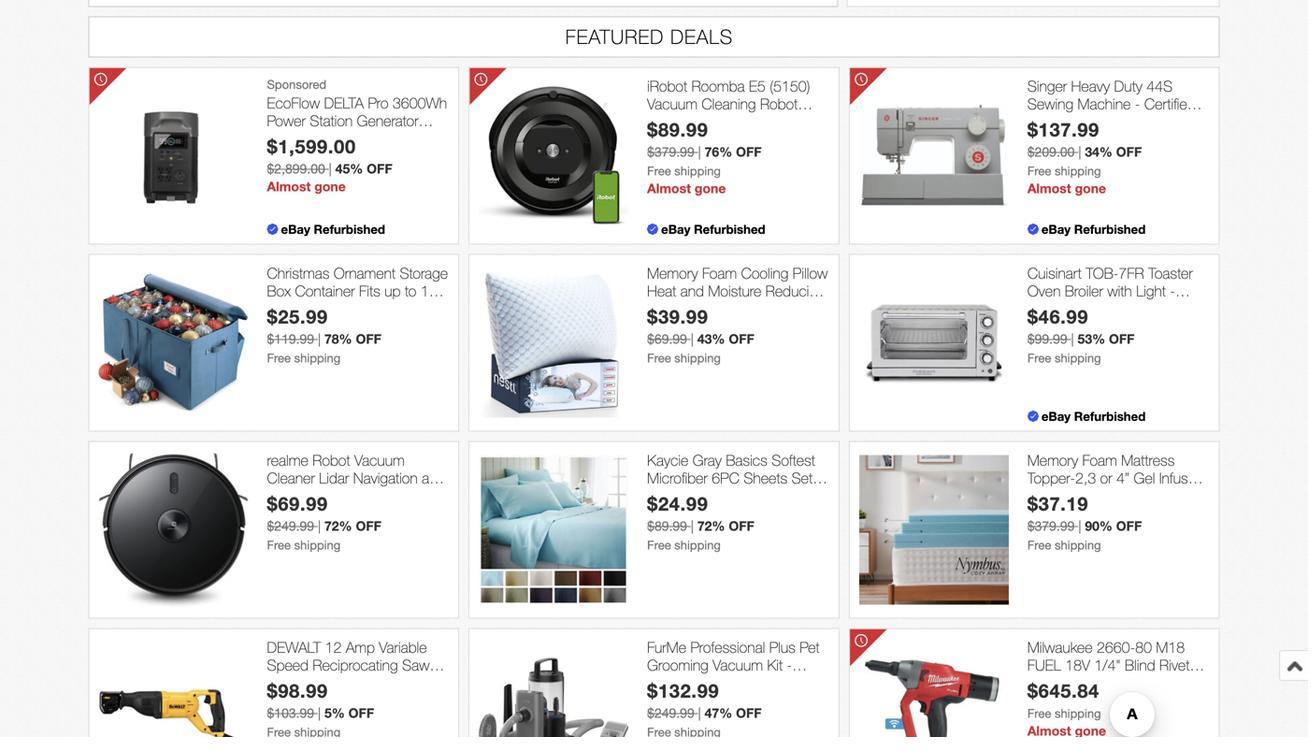 Task type: vqa. For each thing, say whether or not it's contained in the screenshot.


Task type: describe. For each thing, give the bounding box(es) containing it.
$379.99 for $37.19
[[1028, 519, 1075, 534]]

navigation
[[353, 469, 418, 487]]

1 tool from the left
[[1028, 674, 1053, 692]]

toaster
[[1149, 264, 1194, 282]]

47%
[[705, 706, 733, 721]]

deals
[[671, 25, 734, 48]]

lidar
[[319, 469, 349, 487]]

bare
[[1067, 674, 1095, 692]]

irobot roomba e5 (5150) vacuum cleaning robot manufacturer certified refurbished
[[648, 77, 811, 149]]

1/4"
[[1095, 656, 1121, 674]]

refurbished inside furme professional plus pet grooming vacuum kit - certified refurbished
[[703, 674, 778, 692]]

kaycie
[[648, 451, 689, 469]]

ebay for $89.99
[[662, 222, 691, 237]]

realme
[[267, 451, 309, 469]]

- down blind
[[1128, 674, 1134, 692]]

recon
[[1138, 674, 1179, 692]]

| for $69.99
[[318, 519, 321, 534]]

0 vertical spatial mattress
[[1122, 451, 1175, 469]]

milwaukee 2660-80 m18 fuel 18v 1/4" blind rivet tool - bare tool - recon link
[[1028, 638, 1210, 692]]

pro
[[368, 94, 389, 112]]

$1,599.00
[[267, 135, 356, 158]]

set
[[792, 469, 813, 487]]

$69.99 inside $69.99 $249.99 | 72% off free shipping
[[267, 493, 328, 515]]

certified for dewalt 12 amp variable speed reciprocating saw dwe305r certified refurbished
[[337, 674, 389, 692]]

christmas ornament storage box container fits up to 128 with adjustable dividers link
[[267, 264, 449, 318]]

$24.99 $89.99 | 72% off free shipping
[[648, 493, 755, 553]]

memory foam mattress topper-2,3 or 4" gel infused ventilated design mattress pad
[[1028, 451, 1205, 523]]

6pc
[[712, 469, 740, 487]]

container
[[295, 282, 355, 300]]

ebay refurbished for $89.99
[[662, 222, 766, 237]]

almost for $89.99
[[648, 181, 691, 196]]

infused inside 'memory foam mattress topper-2,3 or 4" gel infused ventilated design mattress pad'
[[1160, 469, 1205, 487]]

refurbished inside 'singer heavy duty 44s sewing machine - certified refurbished'
[[1028, 113, 1103, 131]]

ventilated
[[1028, 487, 1087, 505]]

shipping for $46.99
[[1055, 351, 1102, 366]]

realme robot vacuum cleaner lidar navigation and mapping technology brand new
[[267, 451, 446, 523]]

cuisinart tob-7fr toaster oven broiler with light - certified refurbished
[[1028, 264, 1194, 318]]

| for $1,599.00
[[329, 161, 332, 177]]

$89.99 $379.99 | 76% off free shipping almost gone
[[648, 119, 762, 196]]

station
[[310, 112, 353, 130]]

2 tool from the left
[[1099, 674, 1124, 692]]

certified inside 'singer heavy duty 44s sewing machine - certified refurbished'
[[1145, 95, 1196, 113]]

off for $1,599.00
[[367, 161, 393, 177]]

certified for sponsored ecoflow delta pro 3600wh power station generator certified refurbished, lfp
[[267, 130, 318, 148]]

memory foam cooling pillow heat and moisture reducing ice silk and gel infused link
[[648, 264, 830, 318]]

$1,599.00 $2,899.00 | 45% off almost gone
[[267, 135, 393, 194]]

- inside 'singer heavy duty 44s sewing machine - certified refurbished'
[[1136, 95, 1141, 113]]

or
[[1101, 469, 1113, 487]]

gone for $89.99
[[695, 181, 726, 196]]

| for $137.99
[[1079, 144, 1082, 160]]

refurbished up cooling on the top right of the page
[[694, 222, 766, 237]]

72% for $24.99
[[698, 519, 725, 534]]

singer heavy duty 44s sewing machine - certified refurbished
[[1028, 77, 1196, 131]]

refurbished inside cuisinart tob-7fr toaster oven broiler with light - certified refurbished
[[1083, 300, 1158, 318]]

with inside cuisinart tob-7fr toaster oven broiler with light - certified refurbished
[[1108, 282, 1133, 300]]

furme professional plus pet grooming vacuum kit - certified refurbished
[[648, 638, 820, 692]]

cleaner
[[267, 469, 315, 487]]

off for $39.99
[[729, 331, 755, 347]]

to
[[405, 282, 417, 300]]

free for $69.99
[[267, 538, 291, 553]]

furme
[[648, 638, 687, 656]]

$25.99 $119.99 | 78% off free shipping
[[267, 306, 382, 366]]

2,3
[[1076, 469, 1097, 487]]

$46.99
[[1028, 306, 1089, 328]]

rivet
[[1160, 656, 1190, 674]]

speed
[[267, 656, 309, 674]]

dewalt 12 amp variable speed reciprocating saw dwe305r certified refurbished
[[267, 638, 430, 710]]

moisture
[[709, 282, 762, 300]]

5%
[[325, 706, 345, 721]]

$89.99 inside $89.99 $379.99 | 76% off free shipping almost gone
[[648, 119, 709, 141]]

78%
[[325, 331, 352, 347]]

off for $24.99
[[729, 519, 755, 534]]

design
[[1092, 487, 1135, 505]]

| for $25.99
[[318, 331, 321, 347]]

$132.99
[[648, 680, 720, 702]]

$209.00
[[1028, 144, 1075, 160]]

34%
[[1086, 144, 1113, 160]]

shipping for $37.19
[[1055, 538, 1102, 553]]

refurbished inside irobot roomba e5 (5150) vacuum cleaning robot manufacturer certified refurbished
[[648, 131, 722, 149]]

saw
[[402, 656, 430, 674]]

memory for $37.19
[[1028, 451, 1079, 469]]

sheets
[[744, 469, 788, 487]]

free for $39.99
[[648, 351, 671, 366]]

free for $25.99
[[267, 351, 291, 366]]

kit
[[768, 656, 783, 674]]

| for $37.19
[[1079, 519, 1082, 534]]

up
[[385, 282, 401, 300]]

| for $46.99
[[1072, 331, 1075, 347]]

| for $132.99
[[699, 706, 701, 721]]

off for $25.99
[[356, 331, 382, 347]]

off for $69.99
[[356, 519, 382, 534]]

vacuum inside furme professional plus pet grooming vacuum kit - certified refurbished
[[713, 656, 763, 674]]

shipping for $137.99
[[1055, 164, 1102, 178]]

foam for $37.19
[[1083, 451, 1118, 469]]

- left bare
[[1057, 674, 1062, 692]]

amp
[[346, 638, 375, 656]]

gel inside the memory foam cooling pillow heat and moisture reducing ice silk and gel infused
[[723, 300, 744, 318]]

memory for $39.99
[[648, 264, 698, 282]]

machine
[[1078, 95, 1131, 113]]

$89.99 inside $24.99 $89.99 | 72% off free shipping
[[648, 519, 688, 534]]

$137.99 $209.00 | 34% off free shipping almost gone
[[1028, 119, 1143, 196]]

certified for irobot roomba e5 (5150) vacuum cleaning robot manufacturer certified refurbished
[[733, 113, 784, 131]]

milwaukee
[[1028, 638, 1093, 656]]

professional
[[691, 638, 766, 656]]

sponsored
[[267, 77, 327, 92]]

$137.99
[[1028, 119, 1100, 141]]

singer
[[1028, 77, 1068, 95]]

ebay refurbished up the 2,3
[[1042, 409, 1146, 424]]

ebay refurbished for sponsored
[[281, 222, 385, 237]]

almost inside "$1,599.00 $2,899.00 | 45% off almost gone"
[[267, 179, 311, 194]]

$25.99
[[267, 306, 328, 328]]

$69.99 $249.99 | 72% off free shipping
[[267, 493, 382, 553]]

3600wh
[[393, 94, 447, 112]]

$249.99 for $69.99
[[267, 519, 314, 534]]

shipping for $89.99
[[675, 164, 721, 178]]

refurbished up ornament
[[314, 222, 385, 237]]

memory foam cooling pillow heat and moisture reducing ice silk and gel infused
[[648, 264, 828, 318]]

dewalt 12 amp variable speed reciprocating saw dwe305r certified refurbished link
[[267, 638, 449, 710]]

pocket
[[686, 487, 728, 505]]

gone for $137.99
[[1076, 181, 1107, 196]]

ebay for $137.99
[[1042, 222, 1071, 237]]

ebay up topper- at the right bottom
[[1042, 409, 1071, 424]]

$24.99
[[648, 493, 709, 515]]

cuisinart
[[1028, 264, 1082, 282]]

$249.99 for $132.99
[[648, 706, 695, 721]]

silk
[[670, 300, 691, 318]]

light
[[1137, 282, 1167, 300]]

reducing
[[766, 282, 825, 300]]

off for $46.99
[[1110, 331, 1135, 347]]

128
[[421, 282, 446, 300]]

cleaning
[[702, 95, 756, 113]]

free inside the $645.84 free shipping
[[1028, 707, 1052, 721]]

$37.19
[[1028, 493, 1089, 515]]

4"
[[1117, 469, 1130, 487]]

irobot roomba e5 (5150) vacuum cleaning robot manufacturer certified refurbished link
[[648, 77, 830, 149]]



Task type: locate. For each thing, give the bounding box(es) containing it.
off inside the $25.99 $119.99 | 78% off free shipping
[[356, 331, 382, 347]]

gel down moisture
[[723, 300, 744, 318]]

72% inside $69.99 $249.99 | 72% off free shipping
[[325, 519, 352, 534]]

vacuum up navigation
[[355, 451, 405, 469]]

0 vertical spatial $69.99
[[648, 331, 688, 347]]

robot inside irobot roomba e5 (5150) vacuum cleaning robot manufacturer certified refurbished
[[761, 95, 798, 113]]

53%
[[1078, 331, 1106, 347]]

1 vertical spatial vacuum
[[355, 451, 405, 469]]

free
[[648, 164, 671, 178], [1028, 164, 1052, 178], [267, 351, 291, 366], [648, 351, 671, 366], [1028, 351, 1052, 366], [267, 538, 291, 553], [648, 538, 671, 553], [1028, 538, 1052, 553], [1028, 707, 1052, 721]]

0 horizontal spatial $379.99
[[648, 144, 695, 160]]

| inside $137.99 $209.00 | 34% off free shipping almost gone
[[1079, 144, 1082, 160]]

$645.84
[[1028, 680, 1100, 702]]

72% down technology
[[325, 519, 352, 534]]

oven
[[1028, 282, 1061, 300]]

(5150)
[[770, 77, 811, 95]]

$39.99
[[648, 306, 709, 328]]

|
[[699, 144, 701, 160], [1079, 144, 1082, 160], [329, 161, 332, 177], [318, 331, 321, 347], [691, 331, 694, 347], [1072, 331, 1075, 347], [318, 519, 321, 534], [691, 519, 694, 534], [1079, 519, 1082, 534], [318, 706, 321, 721], [699, 706, 701, 721]]

| left '45%'
[[329, 161, 332, 177]]

$89.99
[[648, 119, 709, 141], [648, 519, 688, 534]]

christmas ornament storage box container fits up to 128 with adjustable dividers
[[267, 264, 448, 318]]

robot down (5150)
[[761, 95, 798, 113]]

ecoflow
[[267, 94, 320, 112]]

refurbished down the manufacturer
[[648, 131, 722, 149]]

$379.99 down $37.19
[[1028, 519, 1075, 534]]

$379.99 inside $89.99 $379.99 | 76% off free shipping almost gone
[[648, 144, 695, 160]]

0 horizontal spatial infused
[[749, 300, 794, 318]]

free inside $137.99 $209.00 | 34% off free shipping almost gone
[[1028, 164, 1052, 178]]

| inside $37.19 $379.99 | 90% off free shipping
[[1079, 519, 1082, 534]]

heavy
[[1072, 77, 1111, 95]]

variable
[[379, 638, 427, 656]]

off inside $137.99 $209.00 | 34% off free shipping almost gone
[[1117, 144, 1143, 160]]

- inside furme professional plus pet grooming vacuum kit - certified refurbished
[[787, 656, 793, 674]]

| for $98.99
[[318, 706, 321, 721]]

0 horizontal spatial $69.99
[[267, 493, 328, 515]]

off
[[736, 144, 762, 160], [1117, 144, 1143, 160], [367, 161, 393, 177], [356, 331, 382, 347], [729, 331, 755, 347], [1110, 331, 1135, 347], [356, 519, 382, 534], [729, 519, 755, 534], [1117, 519, 1143, 534], [349, 706, 374, 721], [736, 706, 762, 721]]

refurbished up 47%
[[703, 674, 778, 692]]

0 horizontal spatial $249.99
[[267, 519, 314, 534]]

1 horizontal spatial $69.99
[[648, 331, 688, 347]]

off right '5%'
[[349, 706, 374, 721]]

dwe305r
[[267, 674, 333, 692]]

$69.99 inside $39.99 $69.99 | 43% off free shipping
[[648, 331, 688, 347]]

1 72% from the left
[[325, 519, 352, 534]]

almost down $2,899.00
[[267, 179, 311, 194]]

1 horizontal spatial with
[[1108, 282, 1133, 300]]

off down technology
[[356, 519, 382, 534]]

ebay
[[281, 222, 310, 237], [662, 222, 691, 237], [1042, 222, 1071, 237], [1042, 409, 1071, 424]]

| down $24.99 in the bottom of the page
[[691, 519, 694, 534]]

| left 78%
[[318, 331, 321, 347]]

vacuum
[[648, 95, 698, 113], [355, 451, 405, 469], [713, 656, 763, 674]]

certified down the 44s
[[1145, 95, 1196, 113]]

almost inside $89.99 $379.99 | 76% off free shipping almost gone
[[648, 181, 691, 196]]

infused right 4"
[[1160, 469, 1205, 487]]

$379.99
[[648, 144, 695, 160], [1028, 519, 1075, 534]]

tool down fuel
[[1028, 674, 1053, 692]]

new
[[267, 505, 296, 523]]

milwaukee 2660-80 m18 fuel 18v 1/4" blind rivet tool - bare tool - recon
[[1028, 638, 1190, 692]]

gone inside $137.99 $209.00 | 34% off free shipping almost gone
[[1076, 181, 1107, 196]]

off right 47%
[[736, 706, 762, 721]]

44s
[[1147, 77, 1173, 95]]

shipping down 90%
[[1055, 538, 1102, 553]]

$103.99
[[267, 706, 314, 721]]

| left '34%'
[[1079, 144, 1082, 160]]

shipping inside $39.99 $69.99 | 43% off free shipping
[[675, 351, 721, 366]]

free down pad
[[1028, 538, 1052, 553]]

gone down '45%'
[[315, 179, 346, 194]]

1 horizontal spatial almost
[[648, 181, 691, 196]]

with
[[1108, 282, 1133, 300], [267, 300, 292, 318]]

$645.84 free shipping
[[1028, 680, 1102, 721]]

1 horizontal spatial infused
[[1160, 469, 1205, 487]]

off for $98.99
[[349, 706, 374, 721]]

certified down reciprocating
[[337, 674, 389, 692]]

ebay refurbished for $137.99
[[1042, 222, 1146, 237]]

ecoflow delta pro 3600wh power station generator certified refurbished, lfp link
[[267, 94, 449, 148]]

shipping down 53%
[[1055, 351, 1102, 366]]

foam up "or"
[[1083, 451, 1118, 469]]

1 $89.99 from the top
[[648, 119, 709, 141]]

box
[[267, 282, 291, 300]]

foam inside 'memory foam mattress topper-2,3 or 4" gel infused ventilated design mattress pad'
[[1083, 451, 1118, 469]]

certified down oven
[[1028, 300, 1079, 318]]

certified inside furme professional plus pet grooming vacuum kit - certified refurbished
[[648, 674, 699, 692]]

0 vertical spatial infused
[[749, 300, 794, 318]]

certified inside irobot roomba e5 (5150) vacuum cleaning robot manufacturer certified refurbished
[[733, 113, 784, 131]]

free down the new at the bottom left of the page
[[267, 538, 291, 553]]

free down the '$645.84'
[[1028, 707, 1052, 721]]

0 horizontal spatial memory
[[648, 264, 698, 282]]

shipping down 78%
[[294, 351, 341, 366]]

2 horizontal spatial almost
[[1028, 181, 1072, 196]]

| inside the $25.99 $119.99 | 78% off free shipping
[[318, 331, 321, 347]]

ebay up the heat
[[662, 222, 691, 237]]

0 vertical spatial memory
[[648, 264, 698, 282]]

infused inside the memory foam cooling pillow heat and moisture reducing ice silk and gel infused
[[749, 300, 794, 318]]

almost for $137.99
[[1028, 181, 1072, 196]]

memory up the heat
[[648, 264, 698, 282]]

with down box
[[267, 300, 292, 318]]

certified inside sponsored ecoflow delta pro 3600wh power station generator certified refurbished, lfp
[[267, 130, 318, 148]]

- down duty
[[1136, 95, 1141, 113]]

gel inside 'memory foam mattress topper-2,3 or 4" gel infused ventilated design mattress pad'
[[1134, 469, 1156, 487]]

| for $24.99
[[691, 519, 694, 534]]

2 horizontal spatial gone
[[1076, 181, 1107, 196]]

1 horizontal spatial memory
[[1028, 451, 1079, 469]]

$98.99
[[267, 680, 328, 702]]

generator
[[357, 112, 419, 130]]

off inside $46.99 $99.99 | 53% off free shipping
[[1110, 331, 1135, 347]]

plus
[[770, 638, 796, 656]]

free inside $89.99 $379.99 | 76% off free shipping almost gone
[[648, 164, 671, 178]]

mattress up 4"
[[1122, 451, 1175, 469]]

off right 90%
[[1117, 519, 1143, 534]]

certified down power
[[267, 130, 318, 148]]

certified inside dewalt 12 amp variable speed reciprocating saw dwe305r certified refurbished
[[337, 674, 389, 692]]

foam inside the memory foam cooling pillow heat and moisture reducing ice silk and gel infused
[[703, 264, 737, 282]]

with down 7fr
[[1108, 282, 1133, 300]]

76%
[[705, 144, 733, 160]]

1 horizontal spatial robot
[[761, 95, 798, 113]]

off for $89.99
[[736, 144, 762, 160]]

1 horizontal spatial gel
[[1134, 469, 1156, 487]]

shipping down the '$645.84'
[[1055, 707, 1102, 721]]

0 horizontal spatial gone
[[315, 179, 346, 194]]

basics
[[726, 451, 768, 469]]

vacuum inside realme robot vacuum cleaner lidar navigation and mapping technology brand new
[[355, 451, 405, 469]]

| inside $89.99 $379.99 | 76% off free shipping almost gone
[[699, 144, 701, 160]]

certified
[[1145, 95, 1196, 113], [733, 113, 784, 131], [267, 130, 318, 148], [1028, 300, 1079, 318], [337, 674, 389, 692], [648, 674, 699, 692]]

1 vertical spatial $89.99
[[648, 519, 688, 534]]

certified for furme professional plus pet grooming vacuum kit - certified refurbished
[[648, 674, 699, 692]]

refurbished down sewing at the right
[[1028, 113, 1103, 131]]

almost inside $137.99 $209.00 | 34% off free shipping almost gone
[[1028, 181, 1072, 196]]

featured
[[566, 25, 665, 48]]

singer heavy duty 44s sewing machine - certified refurbished link
[[1028, 77, 1210, 131]]

0 vertical spatial robot
[[761, 95, 798, 113]]

dividers
[[365, 300, 414, 318]]

off right '45%'
[[367, 161, 393, 177]]

free down $209.00
[[1028, 164, 1052, 178]]

1 vertical spatial robot
[[313, 451, 350, 469]]

duty
[[1115, 77, 1143, 95]]

realme robot vacuum cleaner lidar navigation and mapping technology brand new link
[[267, 451, 449, 523]]

power
[[267, 112, 306, 130]]

and inside realme robot vacuum cleaner lidar navigation and mapping technology brand new
[[422, 469, 446, 487]]

shipping down 76%
[[675, 164, 721, 178]]

shipping inside $46.99 $99.99 | 53% off free shipping
[[1055, 351, 1102, 366]]

0 vertical spatial $379.99
[[648, 144, 695, 160]]

$249.99 inside $69.99 $249.99 | 72% off free shipping
[[267, 519, 314, 534]]

43%
[[698, 331, 725, 347]]

2 72% from the left
[[698, 519, 725, 534]]

shipping inside $69.99 $249.99 | 72% off free shipping
[[294, 538, 341, 553]]

free inside $46.99 $99.99 | 53% off free shipping
[[1028, 351, 1052, 366]]

| inside $39.99 $69.99 | 43% off free shipping
[[691, 331, 694, 347]]

1 horizontal spatial tool
[[1099, 674, 1124, 692]]

| left 43%
[[691, 331, 694, 347]]

2 horizontal spatial vacuum
[[713, 656, 763, 674]]

$69.99 down cleaner
[[267, 493, 328, 515]]

shipping for $69.99
[[294, 538, 341, 553]]

refurbished inside dewalt 12 amp variable speed reciprocating saw dwe305r certified refurbished
[[267, 692, 342, 710]]

$249.99 inside $132.99 $249.99 | 47% off
[[648, 706, 695, 721]]

1 horizontal spatial foam
[[1083, 451, 1118, 469]]

12
[[325, 638, 342, 656]]

shipping inside $37.19 $379.99 | 90% off free shipping
[[1055, 538, 1102, 553]]

off inside $132.99 $249.99 | 47% off
[[736, 706, 762, 721]]

$119.99
[[267, 331, 314, 347]]

sponsored ecoflow delta pro 3600wh power station generator certified refurbished, lfp
[[267, 77, 447, 148]]

manufacturer
[[648, 113, 729, 131]]

ebay up the cuisinart
[[1042, 222, 1071, 237]]

$379.99 down the manufacturer
[[648, 144, 695, 160]]

off right 76%
[[736, 144, 762, 160]]

free inside $39.99 $69.99 | 43% off free shipping
[[648, 351, 671, 366]]

reciprocating
[[313, 656, 398, 674]]

free inside $37.19 $379.99 | 90% off free shipping
[[1028, 538, 1052, 553]]

1 vertical spatial mattress
[[1139, 487, 1193, 505]]

shipping inside $24.99 $89.99 | 72% off free shipping
[[675, 538, 721, 553]]

free for $89.99
[[648, 164, 671, 178]]

2 vertical spatial vacuum
[[713, 656, 763, 674]]

$98.99 $103.99 | 5% off
[[267, 680, 374, 721]]

free inside the $25.99 $119.99 | 78% off free shipping
[[267, 351, 291, 366]]

infused
[[749, 300, 794, 318], [1160, 469, 1205, 487]]

72%
[[325, 519, 352, 534], [698, 519, 725, 534]]

and up brand
[[422, 469, 446, 487]]

$46.99 $99.99 | 53% off free shipping
[[1028, 306, 1135, 366]]

foam for $39.99
[[703, 264, 737, 282]]

furme professional plus pet grooming vacuum kit - certified refurbished link
[[648, 638, 830, 692]]

| inside $132.99 $249.99 | 47% off
[[699, 706, 701, 721]]

| inside $98.99 $103.99 | 5% off
[[318, 706, 321, 721]]

memory inside the memory foam cooling pillow heat and moisture reducing ice silk and gel infused
[[648, 264, 698, 282]]

shipping inside the $645.84 free shipping
[[1055, 707, 1102, 721]]

2 $89.99 from the top
[[648, 519, 688, 534]]

christmas
[[267, 264, 330, 282]]

off for $37.19
[[1117, 519, 1143, 534]]

free down $39.99
[[648, 351, 671, 366]]

robot up lidar
[[313, 451, 350, 469]]

shipping down $24.99 in the bottom of the page
[[675, 538, 721, 553]]

ebay up christmas
[[281, 222, 310, 237]]

0 horizontal spatial tool
[[1028, 674, 1053, 692]]

0 vertical spatial $249.99
[[267, 519, 314, 534]]

sewing
[[1028, 95, 1074, 113]]

off inside $24.99 $89.99 | 72% off free shipping
[[729, 519, 755, 534]]

0 horizontal spatial robot
[[313, 451, 350, 469]]

shipping inside $89.99 $379.99 | 76% off free shipping almost gone
[[675, 164, 721, 178]]

1 vertical spatial memory
[[1028, 451, 1079, 469]]

shipping down '34%'
[[1055, 164, 1102, 178]]

-
[[1136, 95, 1141, 113], [1171, 282, 1176, 300], [787, 656, 793, 674], [1057, 674, 1062, 692], [1128, 674, 1134, 692]]

0 horizontal spatial vacuum
[[355, 451, 405, 469]]

refurbished,
[[322, 130, 401, 148]]

shipping for $25.99
[[294, 351, 341, 366]]

72% for $69.99
[[325, 519, 352, 534]]

$89.99 down 'irobot'
[[648, 119, 709, 141]]

certified inside cuisinart tob-7fr toaster oven broiler with light - certified refurbished
[[1028, 300, 1079, 318]]

certified down grooming
[[648, 674, 699, 692]]

gone
[[315, 179, 346, 194], [695, 181, 726, 196], [1076, 181, 1107, 196]]

$249.99 down $132.99
[[648, 706, 695, 721]]

free inside $69.99 $249.99 | 72% off free shipping
[[267, 538, 291, 553]]

refurbished down dwe305r
[[267, 692, 342, 710]]

| inside $69.99 $249.99 | 72% off free shipping
[[318, 519, 321, 534]]

1 horizontal spatial $249.99
[[648, 706, 695, 721]]

| left 90%
[[1079, 519, 1082, 534]]

free for $24.99
[[648, 538, 671, 553]]

shipping inside $137.99 $209.00 | 34% off free shipping almost gone
[[1055, 164, 1102, 178]]

free down the manufacturer
[[648, 164, 671, 178]]

softest
[[772, 451, 816, 469]]

0 horizontal spatial with
[[267, 300, 292, 318]]

- inside cuisinart tob-7fr toaster oven broiler with light - certified refurbished
[[1171, 282, 1176, 300]]

0 horizontal spatial gel
[[723, 300, 744, 318]]

gone down 76%
[[695, 181, 726, 196]]

ebay refurbished up tob-
[[1042, 222, 1146, 237]]

0 horizontal spatial foam
[[703, 264, 737, 282]]

pad
[[1028, 505, 1052, 523]]

and up silk
[[681, 282, 704, 300]]

$2,899.00
[[267, 161, 325, 177]]

90%
[[1086, 519, 1113, 534]]

gone down '34%'
[[1076, 181, 1107, 196]]

1 vertical spatial $249.99
[[648, 706, 695, 721]]

fits
[[359, 282, 381, 300]]

off inside "$1,599.00 $2,899.00 | 45% off almost gone"
[[367, 161, 393, 177]]

infused down reducing
[[749, 300, 794, 318]]

$89.99 down $24.99 in the bottom of the page
[[648, 519, 688, 534]]

free down $99.99
[[1028, 351, 1052, 366]]

gray
[[693, 451, 722, 469]]

0 horizontal spatial 72%
[[325, 519, 352, 534]]

m18
[[1157, 638, 1186, 656]]

with inside 'christmas ornament storage box container fits up to 128 with adjustable dividers'
[[267, 300, 292, 318]]

mapping
[[267, 487, 322, 505]]

pet
[[800, 638, 820, 656]]

vacuum down "professional" at the right of the page
[[713, 656, 763, 674]]

memory inside 'memory foam mattress topper-2,3 or 4" gel infused ventilated design mattress pad'
[[1028, 451, 1079, 469]]

robot inside realme robot vacuum cleaner lidar navigation and mapping technology brand new
[[313, 451, 350, 469]]

off right 78%
[[356, 331, 382, 347]]

| left '5%'
[[318, 706, 321, 721]]

ebay for sponsored
[[281, 222, 310, 237]]

ice
[[648, 300, 666, 318]]

refurbished
[[1028, 113, 1103, 131], [648, 131, 722, 149], [314, 222, 385, 237], [694, 222, 766, 237], [1075, 222, 1146, 237], [1083, 300, 1158, 318], [1075, 409, 1146, 424], [703, 674, 778, 692], [267, 692, 342, 710]]

and
[[681, 282, 704, 300], [695, 300, 719, 318], [422, 469, 446, 487]]

| inside "$1,599.00 $2,899.00 | 45% off almost gone"
[[329, 161, 332, 177]]

mattress right design
[[1139, 487, 1193, 505]]

0 vertical spatial $89.99
[[648, 119, 709, 141]]

| left 53%
[[1072, 331, 1075, 347]]

0 horizontal spatial almost
[[267, 179, 311, 194]]

off inside $69.99 $249.99 | 72% off free shipping
[[356, 519, 382, 534]]

off inside $37.19 $379.99 | 90% off free shipping
[[1117, 519, 1143, 534]]

vacuum down 'irobot'
[[648, 95, 698, 113]]

gone inside "$1,599.00 $2,899.00 | 45% off almost gone"
[[315, 179, 346, 194]]

refurbished down light
[[1083, 300, 1158, 318]]

$379.99 inside $37.19 $379.99 | 90% off free shipping
[[1028, 519, 1075, 534]]

0 vertical spatial vacuum
[[648, 95, 698, 113]]

gone inside $89.99 $379.99 | 76% off free shipping almost gone
[[695, 181, 726, 196]]

1 vertical spatial infused
[[1160, 469, 1205, 487]]

off for $137.99
[[1117, 144, 1143, 160]]

cuisinart tob-7fr toaster oven broiler with light - certified refurbished link
[[1028, 264, 1210, 318]]

featured deals
[[566, 25, 734, 48]]

1 vertical spatial foam
[[1083, 451, 1118, 469]]

$69.99 down $39.99
[[648, 331, 688, 347]]

- right kit
[[787, 656, 793, 674]]

kaycie gray basics softest microfiber 6pc sheets set deep pocket
[[648, 451, 816, 505]]

free inside $24.99 $89.99 | 72% off free shipping
[[648, 538, 671, 553]]

1 horizontal spatial vacuum
[[648, 95, 698, 113]]

shipping down 43%
[[675, 351, 721, 366]]

| for $39.99
[[691, 331, 694, 347]]

72% down pocket at the right bottom of the page
[[698, 519, 725, 534]]

| inside $46.99 $99.99 | 53% off free shipping
[[1072, 331, 1075, 347]]

off right 43%
[[729, 331, 755, 347]]

shipping inside the $25.99 $119.99 | 78% off free shipping
[[294, 351, 341, 366]]

off down "kaycie gray basics softest microfiber 6pc sheets set deep pocket" link
[[729, 519, 755, 534]]

shipping down the new at the bottom left of the page
[[294, 538, 341, 553]]

almost down the manufacturer
[[648, 181, 691, 196]]

free for $46.99
[[1028, 351, 1052, 366]]

1 horizontal spatial 72%
[[698, 519, 725, 534]]

shipping
[[675, 164, 721, 178], [1055, 164, 1102, 178], [294, 351, 341, 366], [675, 351, 721, 366], [1055, 351, 1102, 366], [294, 538, 341, 553], [675, 538, 721, 553], [1055, 538, 1102, 553], [1055, 707, 1102, 721]]

tool down 1/4"
[[1099, 674, 1124, 692]]

off for $132.99
[[736, 706, 762, 721]]

brand
[[401, 487, 438, 505]]

1 vertical spatial $379.99
[[1028, 519, 1075, 534]]

off inside $98.99 $103.99 | 5% off
[[349, 706, 374, 721]]

0 vertical spatial gel
[[723, 300, 744, 318]]

| down mapping
[[318, 519, 321, 534]]

- down 'toaster'
[[1171, 282, 1176, 300]]

$379.99 for $89.99
[[648, 144, 695, 160]]

off inside $89.99 $379.99 | 76% off free shipping almost gone
[[736, 144, 762, 160]]

foam up moisture
[[703, 264, 737, 282]]

memory
[[648, 264, 698, 282], [1028, 451, 1079, 469]]

free for $137.99
[[1028, 164, 1052, 178]]

almost down $209.00
[[1028, 181, 1072, 196]]

| for $89.99
[[699, 144, 701, 160]]

shipping for $39.99
[[675, 351, 721, 366]]

72% inside $24.99 $89.99 | 72% off free shipping
[[698, 519, 725, 534]]

$132.99 $249.99 | 47% off
[[648, 680, 762, 721]]

refurbished up tob-
[[1075, 222, 1146, 237]]

1 vertical spatial gel
[[1134, 469, 1156, 487]]

adjustable
[[296, 300, 361, 318]]

off inside $39.99 $69.99 | 43% off free shipping
[[729, 331, 755, 347]]

refurbished up "or"
[[1075, 409, 1146, 424]]

vacuum inside irobot roomba e5 (5150) vacuum cleaning robot manufacturer certified refurbished
[[648, 95, 698, 113]]

lfp
[[405, 130, 429, 148]]

and right silk
[[695, 300, 719, 318]]

| left 76%
[[699, 144, 701, 160]]

$39.99 $69.99 | 43% off free shipping
[[648, 306, 755, 366]]

memory up topper- at the right bottom
[[1028, 451, 1079, 469]]

off right 53%
[[1110, 331, 1135, 347]]

1 vertical spatial $69.99
[[267, 493, 328, 515]]

shipping for $24.99
[[675, 538, 721, 553]]

7fr
[[1119, 264, 1145, 282]]

irobot
[[648, 77, 688, 95]]

0 vertical spatial foam
[[703, 264, 737, 282]]

ebay refurbished up moisture
[[662, 222, 766, 237]]

off right '34%'
[[1117, 144, 1143, 160]]

ebay refurbished up ornament
[[281, 222, 385, 237]]

free for $37.19
[[1028, 538, 1052, 553]]

| inside $24.99 $89.99 | 72% off free shipping
[[691, 519, 694, 534]]

free down $24.99 in the bottom of the page
[[648, 538, 671, 553]]

1 horizontal spatial gone
[[695, 181, 726, 196]]

gel
[[723, 300, 744, 318], [1134, 469, 1156, 487]]

1 horizontal spatial $379.99
[[1028, 519, 1075, 534]]

certified down cleaning
[[733, 113, 784, 131]]



